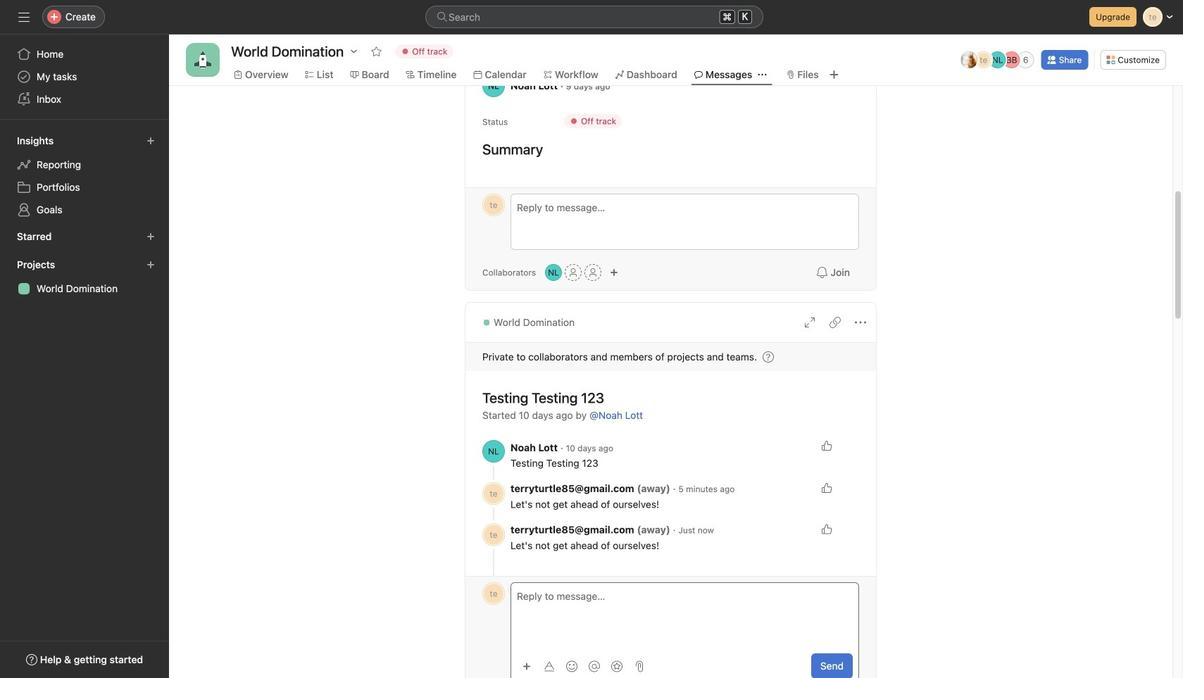 Task type: vqa. For each thing, say whether or not it's contained in the screenshot.
rightmost Add or remove collaborators IMAGE
yes



Task type: locate. For each thing, give the bounding box(es) containing it.
rocket image
[[194, 51, 211, 68]]

0 horizontal spatial add or remove collaborators image
[[545, 264, 562, 281]]

formatting image
[[544, 661, 555, 672]]

1 horizontal spatial add or remove collaborators image
[[610, 268, 618, 277]]

at mention image
[[589, 661, 600, 672]]

0 likes. click to like this message comment image down 0 likes. click to like this message comment image
[[821, 524, 832, 535]]

attach a file or paste an image image
[[634, 661, 645, 672]]

add tab image
[[829, 69, 840, 80]]

1 vertical spatial 0 likes. click to like this message comment image
[[821, 524, 832, 535]]

global element
[[0, 35, 169, 119]]

tab actions image
[[758, 70, 766, 79]]

None field
[[425, 6, 763, 28]]

hide sidebar image
[[18, 11, 30, 23]]

1 0 likes. click to like this message comment image from the top
[[821, 440, 832, 451]]

add or remove collaborators image
[[545, 264, 562, 281], [610, 268, 618, 277]]

0 likes. click to like this message comment image
[[821, 482, 832, 494]]

full screen image
[[804, 317, 816, 328]]

toolbar
[[517, 656, 649, 676]]

0 vertical spatial 0 likes. click to like this message comment image
[[821, 440, 832, 451]]

emoji image
[[566, 661, 577, 672]]

0 likes. click to like this message comment image up 0 likes. click to like this message comment image
[[821, 440, 832, 451]]

0 likes. click to like this message comment image
[[821, 440, 832, 451], [821, 524, 832, 535]]



Task type: describe. For each thing, give the bounding box(es) containing it.
open user profile image
[[482, 440, 505, 463]]

insights element
[[0, 128, 169, 224]]

add to starred image
[[371, 46, 382, 57]]

2 0 likes. click to like this message comment image from the top
[[821, 524, 832, 535]]

insert an object image
[[523, 662, 531, 671]]

new project or portfolio image
[[146, 261, 155, 269]]

projects element
[[0, 252, 169, 303]]

appreciations image
[[611, 661, 623, 672]]

add items to starred image
[[146, 232, 155, 241]]

copy link image
[[830, 317, 841, 328]]

new insights image
[[146, 137, 155, 145]]

Search tasks, projects, and more text field
[[425, 6, 763, 28]]



